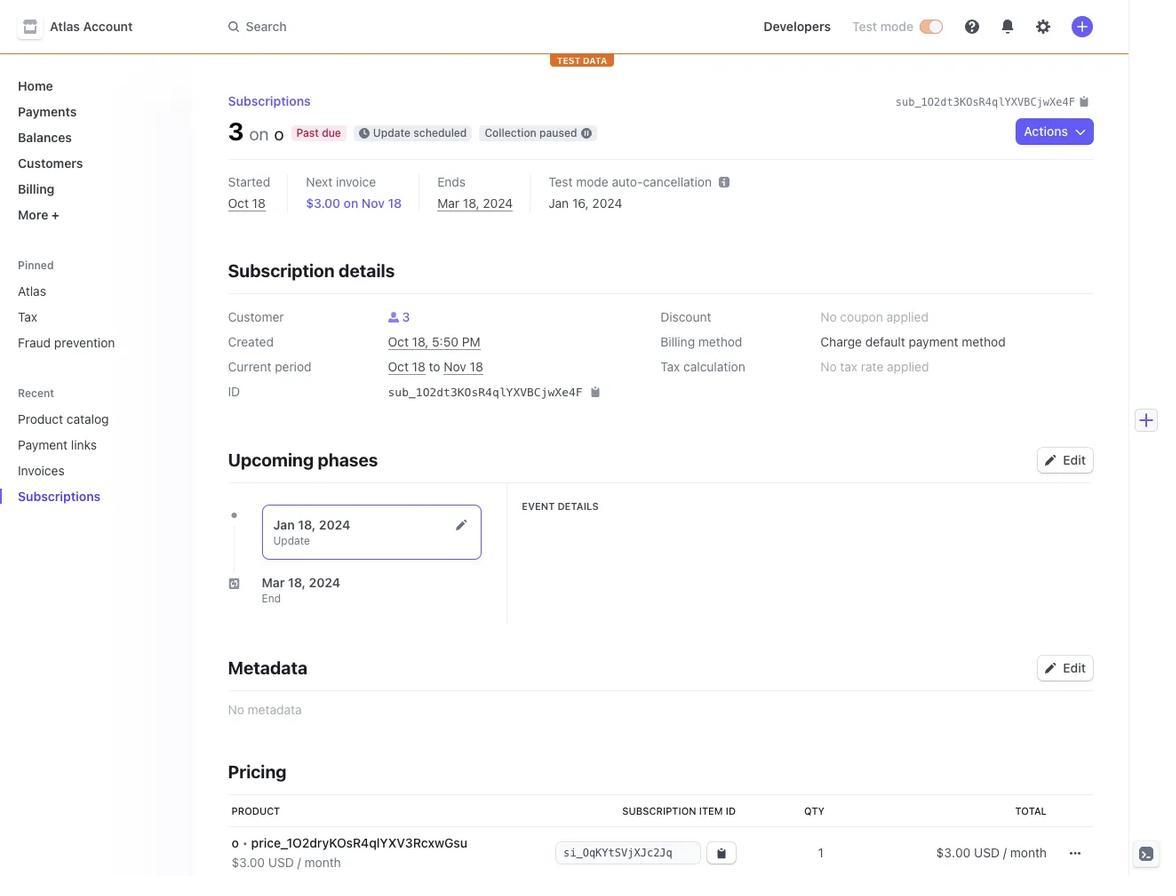 Task type: vqa. For each thing, say whether or not it's contained in the screenshot.
"tax"
yes



Task type: locate. For each thing, give the bounding box(es) containing it.
month
[[1011, 846, 1047, 861], [305, 855, 341, 870]]

test up the 16,
[[549, 174, 573, 189]]

2024 for jan 16, 2024
[[593, 196, 623, 211]]

usd inside o • price_1o2drykosr4qlyxv3rcxwgsu $3.00 usd / month
[[268, 855, 294, 870]]

0 horizontal spatial method
[[699, 334, 743, 349]]

0 horizontal spatial atlas
[[18, 284, 46, 299]]

2 vertical spatial oct
[[388, 359, 409, 374]]

o
[[274, 124, 284, 144], [232, 836, 239, 851]]

payment
[[909, 334, 959, 349]]

0 vertical spatial nov
[[362, 196, 385, 211]]

oct left to
[[388, 359, 409, 374]]

1 horizontal spatial subscriptions link
[[228, 93, 311, 108]]

1 vertical spatial o
[[232, 836, 239, 851]]

update for update scheduled
[[373, 126, 411, 140]]

on left past
[[249, 124, 269, 144]]

0 vertical spatial tax
[[18, 309, 37, 325]]

on down "invoice"
[[344, 196, 359, 211]]

tax for tax
[[18, 309, 37, 325]]

1 horizontal spatial subscriptions
[[228, 93, 311, 108]]

1 horizontal spatial test
[[853, 19, 878, 34]]

2 edit from the top
[[1064, 661, 1087, 676]]

id
[[228, 384, 240, 399], [726, 806, 736, 817]]

billing up more +
[[18, 181, 55, 196]]

1 horizontal spatial usd
[[975, 846, 1000, 861]]

usd
[[975, 846, 1000, 861], [268, 855, 294, 870]]

mode for test mode auto-cancellation
[[576, 174, 609, 189]]

next invoice $3.00 on nov 18
[[306, 174, 402, 211]]

pm
[[462, 334, 481, 349]]

update
[[373, 126, 411, 140], [273, 534, 310, 548]]

method right payment
[[962, 334, 1006, 349]]

tax up "fraud"
[[18, 309, 37, 325]]

subscription up the customer
[[228, 261, 335, 281]]

0 vertical spatial no
[[821, 309, 837, 325]]

edit link
[[1039, 448, 1094, 473], [1039, 656, 1094, 681]]

0 horizontal spatial subscriptions
[[18, 489, 101, 504]]

balances
[[18, 130, 72, 145]]

0 vertical spatial edit link
[[1039, 448, 1094, 473]]

0 horizontal spatial mar
[[262, 575, 285, 590]]

1 horizontal spatial svg image
[[1046, 455, 1057, 466]]

product up • at the bottom of the page
[[232, 806, 280, 817]]

billing down discount
[[661, 334, 695, 349]]

no up charge
[[821, 309, 837, 325]]

sub_1o2dt3kosr4qlyxvbcjwxe4f down nov 18 'button'
[[388, 386, 583, 399]]

atlas left the account
[[50, 19, 80, 34]]

o • price_1o2drykosr4qlyxv3rcxwgsu $3.00 usd / month
[[232, 836, 468, 870]]

3 link up the started
[[228, 116, 244, 146]]

18, down upcoming phases
[[298, 517, 316, 533]]

product catalog
[[18, 412, 109, 427]]

0 vertical spatial jan
[[549, 196, 569, 211]]

1 vertical spatial mar
[[262, 575, 285, 590]]

1 vertical spatial svg image
[[1046, 455, 1057, 466]]

0 vertical spatial update
[[373, 126, 411, 140]]

1
[[817, 846, 825, 861]]

1 edit from the top
[[1064, 453, 1087, 468]]

0 vertical spatial 3
[[228, 116, 244, 146]]

18 down "update scheduled"
[[388, 196, 402, 211]]

test
[[853, 19, 878, 34], [549, 174, 573, 189]]

help image
[[966, 20, 980, 34]]

price_1o2drykosr4qlyxv3rcxwgsu
[[251, 836, 468, 851]]

subscriptions link
[[228, 93, 311, 108], [11, 482, 153, 511]]

0 vertical spatial details
[[339, 261, 395, 281]]

nov
[[362, 196, 385, 211], [444, 359, 467, 374]]

1 vertical spatial tax
[[661, 359, 680, 374]]

no for no tax rate applied
[[821, 359, 837, 374]]

oct up oct 18 to nov 18
[[388, 334, 409, 349]]

18, inside button
[[412, 334, 429, 349]]

0 horizontal spatial $3.00
[[232, 855, 265, 870]]

2024 right the 16,
[[593, 196, 623, 211]]

oct 18, 5:50 pm
[[388, 334, 481, 349]]

oct inside the started oct 18
[[228, 196, 249, 211]]

1 horizontal spatial sub_1o2dt3kosr4qlyxvbcjwxe4f
[[896, 96, 1076, 108]]

18 down the started
[[252, 196, 266, 211]]

2024 for mar 18, 2024 end
[[309, 575, 341, 590]]

0 vertical spatial product
[[18, 412, 63, 427]]

o left past
[[274, 124, 284, 144]]

0 vertical spatial on
[[249, 124, 269, 144]]

product inside "recent" element
[[18, 412, 63, 427]]

1 horizontal spatial 3
[[402, 309, 410, 325]]

no tax rate applied
[[821, 359, 930, 374]]

0 horizontal spatial product
[[18, 412, 63, 427]]

1 vertical spatial subscriptions
[[18, 489, 101, 504]]

test
[[557, 55, 581, 66]]

subscriptions
[[228, 93, 311, 108], [18, 489, 101, 504]]

subscriptions down invoices
[[18, 489, 101, 504]]

mar
[[438, 196, 460, 211], [262, 575, 285, 590]]

subscription item id
[[623, 806, 736, 817]]

0 vertical spatial test
[[853, 19, 878, 34]]

core navigation links element
[[11, 71, 178, 229]]

oct 18 to nov 18
[[388, 359, 484, 374]]

2024 down jan 18, 2024
[[309, 575, 341, 590]]

mode
[[881, 19, 914, 34], [576, 174, 609, 189]]

1 vertical spatial subscription
[[623, 806, 697, 817]]

customers
[[18, 156, 83, 171]]

applied up charge default payment method
[[887, 309, 929, 325]]

no left metadata on the bottom left
[[228, 702, 244, 718]]

billing for billing
[[18, 181, 55, 196]]

jan for jan 18, 2024
[[273, 517, 295, 533]]

0 horizontal spatial test
[[549, 174, 573, 189]]

oct 18 button left to
[[388, 358, 426, 376]]

account
[[83, 19, 133, 34]]

id down the current
[[228, 384, 240, 399]]

no metadata
[[228, 702, 302, 718]]

invoices
[[18, 463, 65, 478]]

recent navigation links element
[[0, 379, 192, 511]]

1 horizontal spatial billing
[[661, 334, 695, 349]]

oct 18 button
[[228, 195, 266, 213], [388, 358, 426, 376]]

applied down charge default payment method
[[887, 359, 930, 374]]

tax
[[18, 309, 37, 325], [661, 359, 680, 374]]

0 vertical spatial subscriptions
[[228, 93, 311, 108]]

18, inside 'ends mar 18, 2024'
[[463, 196, 480, 211]]

tax inside pinned element
[[18, 309, 37, 325]]

3 up the oct 18, 5:50 pm
[[402, 309, 410, 325]]

subscription left item at the bottom right of the page
[[623, 806, 697, 817]]

0 horizontal spatial svg image
[[1046, 663, 1057, 674]]

oct for oct 18, 5:50 pm
[[388, 334, 409, 349]]

atlas down pinned
[[18, 284, 46, 299]]

oct down the started
[[228, 196, 249, 211]]

sub_1o2dt3kosr4qlyxvbcjwxe4f up actions
[[896, 96, 1076, 108]]

0 vertical spatial atlas
[[50, 19, 80, 34]]

subscriptions link down invoices
[[11, 482, 153, 511]]

1 horizontal spatial nov
[[444, 359, 467, 374]]

1 horizontal spatial product
[[232, 806, 280, 817]]

2024 for jan 18, 2024
[[319, 517, 351, 533]]

0 horizontal spatial update
[[273, 534, 310, 548]]

no left tax
[[821, 359, 837, 374]]

mar 18, 2024 button
[[438, 195, 513, 213]]

2 vertical spatial svg image
[[717, 849, 727, 859]]

test for test mode auto-cancellation
[[549, 174, 573, 189]]

svg image
[[1046, 663, 1057, 674], [1071, 849, 1081, 859]]

0 vertical spatial mar
[[438, 196, 460, 211]]

0 vertical spatial billing
[[18, 181, 55, 196]]

svg image
[[1076, 126, 1087, 137], [1046, 455, 1057, 466], [717, 849, 727, 859]]

notifications image
[[1001, 20, 1015, 34]]

$3.00
[[306, 196, 341, 211], [937, 846, 971, 861], [232, 855, 265, 870]]

0 horizontal spatial billing
[[18, 181, 55, 196]]

details for subscription details
[[339, 261, 395, 281]]

metadata
[[248, 702, 302, 718]]

payment links link
[[11, 430, 153, 460]]

event details
[[522, 501, 599, 512]]

1 horizontal spatial details
[[558, 501, 599, 512]]

oct for oct 18 to nov 18
[[388, 359, 409, 374]]

1 vertical spatial edit link
[[1039, 656, 1094, 681]]

1 horizontal spatial $3.00
[[306, 196, 341, 211]]

1 vertical spatial id
[[726, 806, 736, 817]]

product up payment
[[18, 412, 63, 427]]

1 vertical spatial sub_1o2dt3kosr4qlyxvbcjwxe4f
[[388, 386, 583, 399]]

1 horizontal spatial mar
[[438, 196, 460, 211]]

1 edit link from the top
[[1039, 448, 1094, 473]]

1 horizontal spatial subscription
[[623, 806, 697, 817]]

mar down ends
[[438, 196, 460, 211]]

1 vertical spatial oct
[[388, 334, 409, 349]]

1 horizontal spatial jan
[[549, 196, 569, 211]]

mode left help icon
[[881, 19, 914, 34]]

0 horizontal spatial 3
[[228, 116, 244, 146]]

pinned element
[[11, 277, 178, 357]]

0 horizontal spatial jan
[[273, 517, 295, 533]]

0 horizontal spatial oct 18 button
[[228, 195, 266, 213]]

0 vertical spatial oct
[[228, 196, 249, 211]]

tax down billing method
[[661, 359, 680, 374]]

id right item at the bottom right of the page
[[726, 806, 736, 817]]

1 vertical spatial jan
[[273, 517, 295, 533]]

1 vertical spatial billing
[[661, 334, 695, 349]]

1 horizontal spatial month
[[1011, 846, 1047, 861]]

end
[[262, 592, 281, 605]]

1 horizontal spatial update
[[373, 126, 411, 140]]

3 link up the oct 18, 5:50 pm
[[388, 309, 410, 326]]

update left the scheduled
[[373, 126, 411, 140]]

o left • at the bottom of the page
[[232, 836, 239, 851]]

jan left the 16,
[[549, 196, 569, 211]]

svg image inside 'actions' popup button
[[1076, 126, 1087, 137]]

home link
[[11, 71, 178, 100]]

edit
[[1064, 453, 1087, 468], [1064, 661, 1087, 676]]

product for product catalog
[[18, 412, 63, 427]]

test mode auto-cancellation
[[549, 174, 712, 189]]

details down next invoice $3.00 on nov 18 on the left top
[[339, 261, 395, 281]]

more
[[18, 207, 48, 222]]

method
[[699, 334, 743, 349], [962, 334, 1006, 349]]

details for event details
[[558, 501, 599, 512]]

nov 18 button
[[444, 358, 484, 376]]

month down price_1o2drykosr4qlyxv3rcxwgsu
[[305, 855, 341, 870]]

atlas
[[50, 19, 80, 34], [18, 284, 46, 299]]

2 method from the left
[[962, 334, 1006, 349]]

default
[[866, 334, 906, 349]]

18,
[[463, 196, 480, 211], [412, 334, 429, 349], [298, 517, 316, 533], [288, 575, 306, 590]]

18, inside mar 18, 2024 end
[[288, 575, 306, 590]]

$3.00 inside o • price_1o2drykosr4qlyxv3rcxwgsu $3.00 usd / month
[[232, 855, 265, 870]]

mode up jan 16, 2024
[[576, 174, 609, 189]]

discount
[[661, 309, 712, 325]]

1 vertical spatial product
[[232, 806, 280, 817]]

0 vertical spatial o
[[274, 124, 284, 144]]

fraud
[[18, 335, 51, 350]]

recent
[[18, 387, 54, 400]]

1 vertical spatial details
[[558, 501, 599, 512]]

subscriptions up 3 on o
[[228, 93, 311, 108]]

1 vertical spatial svg image
[[1071, 849, 1081, 859]]

nov down "invoice"
[[362, 196, 385, 211]]

actions button
[[1017, 119, 1094, 144]]

2 edit link from the top
[[1039, 656, 1094, 681]]

0 vertical spatial svg image
[[1076, 126, 1087, 137]]

started
[[228, 174, 271, 189]]

edit for upcoming phases
[[1064, 453, 1087, 468]]

started oct 18
[[228, 174, 271, 211]]

jan down upcoming
[[273, 517, 295, 533]]

18, for oct 18, 5:50 pm
[[412, 334, 429, 349]]

tax
[[841, 359, 858, 374]]

3
[[228, 116, 244, 146], [402, 309, 410, 325]]

18, left '5:50'
[[412, 334, 429, 349]]

metadata
[[228, 658, 308, 678]]

1 vertical spatial update
[[273, 534, 310, 548]]

0 horizontal spatial month
[[305, 855, 341, 870]]

2 vertical spatial no
[[228, 702, 244, 718]]

2024 down collection
[[483, 196, 513, 211]]

•
[[242, 836, 248, 851]]

0 vertical spatial 3 link
[[228, 116, 244, 146]]

test data
[[557, 55, 608, 66]]

mar up the end
[[262, 575, 285, 590]]

1 horizontal spatial atlas
[[50, 19, 80, 34]]

to
[[429, 359, 441, 374]]

nov right to
[[444, 359, 467, 374]]

mode for test mode
[[881, 19, 914, 34]]

0 vertical spatial edit
[[1064, 453, 1087, 468]]

1 vertical spatial 3 link
[[388, 309, 410, 326]]

3 up the started
[[228, 116, 244, 146]]

0 horizontal spatial subscription
[[228, 261, 335, 281]]

0 horizontal spatial nov
[[362, 196, 385, 211]]

subscription
[[228, 261, 335, 281], [623, 806, 697, 817]]

next
[[306, 174, 333, 189]]

test right developers
[[853, 19, 878, 34]]

current
[[228, 359, 272, 374]]

customers link
[[11, 148, 178, 178]]

0 horizontal spatial tax
[[18, 309, 37, 325]]

fraud prevention
[[18, 335, 115, 350]]

1 vertical spatial mode
[[576, 174, 609, 189]]

event
[[522, 501, 555, 512]]

1 vertical spatial edit
[[1064, 661, 1087, 676]]

0 horizontal spatial mode
[[576, 174, 609, 189]]

oct
[[228, 196, 249, 211], [388, 334, 409, 349], [388, 359, 409, 374]]

None text field
[[557, 843, 701, 864]]

0 horizontal spatial id
[[228, 384, 240, 399]]

invoice
[[336, 174, 376, 189]]

mar 18, 2024 end
[[262, 575, 341, 605]]

1 vertical spatial on
[[344, 196, 359, 211]]

period
[[275, 359, 312, 374]]

month down the total at the bottom of page
[[1011, 846, 1047, 861]]

method up calculation
[[699, 334, 743, 349]]

billing
[[18, 181, 55, 196], [661, 334, 695, 349]]

0 horizontal spatial usd
[[268, 855, 294, 870]]

jan 16, 2024
[[549, 196, 623, 211]]

mar inside mar 18, 2024 end
[[262, 575, 285, 590]]

calculation
[[684, 359, 746, 374]]

1 horizontal spatial 3 link
[[388, 309, 410, 326]]

18 down pm on the left of the page
[[470, 359, 484, 374]]

1 horizontal spatial mode
[[881, 19, 914, 34]]

phases
[[318, 450, 378, 470]]

subscriptions link up 3 on o
[[228, 93, 311, 108]]

oct inside oct 18, 5:50 pm button
[[388, 334, 409, 349]]

18, for mar 18, 2024 end
[[288, 575, 306, 590]]

/ inside o • price_1o2drykosr4qlyxv3rcxwgsu $3.00 usd / month
[[298, 855, 301, 870]]

atlas inside pinned element
[[18, 284, 46, 299]]

1 horizontal spatial on
[[344, 196, 359, 211]]

actions
[[1025, 124, 1069, 139]]

atlas inside button
[[50, 19, 80, 34]]

1 horizontal spatial oct 18 button
[[388, 358, 426, 376]]

details right the event
[[558, 501, 599, 512]]

ends
[[438, 174, 466, 189]]

5:50
[[432, 334, 459, 349]]

2024 inside mar 18, 2024 end
[[309, 575, 341, 590]]

2 horizontal spatial svg image
[[1076, 126, 1087, 137]]

18, down jan 18, 2024
[[288, 575, 306, 590]]

atlas for atlas
[[18, 284, 46, 299]]

1 vertical spatial applied
[[887, 359, 930, 374]]

1 vertical spatial no
[[821, 359, 837, 374]]

3 link
[[228, 116, 244, 146], [388, 309, 410, 326]]

billing inside core navigation links element
[[18, 181, 55, 196]]

product
[[18, 412, 63, 427], [232, 806, 280, 817]]

18, down ends
[[463, 196, 480, 211]]

more +
[[18, 207, 60, 222]]

update down jan 18, 2024
[[273, 534, 310, 548]]

2024 down phases
[[319, 517, 351, 533]]

oct 18 button down the started
[[228, 195, 266, 213]]

1 vertical spatial test
[[549, 174, 573, 189]]



Task type: describe. For each thing, give the bounding box(es) containing it.
upcoming phases
[[228, 450, 378, 470]]

prevention
[[54, 335, 115, 350]]

catalog
[[67, 412, 109, 427]]

balances link
[[11, 123, 178, 152]]

ends mar 18, 2024
[[438, 174, 513, 211]]

edit for metadata
[[1064, 661, 1087, 676]]

jan 18, 2024
[[273, 517, 351, 533]]

18 inside next invoice $3.00 on nov 18
[[388, 196, 402, 211]]

0 vertical spatial oct 18 button
[[228, 195, 266, 213]]

rate
[[861, 359, 884, 374]]

update scheduled
[[373, 126, 467, 140]]

1 method from the left
[[699, 334, 743, 349]]

payment
[[18, 437, 68, 453]]

recent element
[[0, 405, 192, 511]]

past due
[[297, 126, 341, 140]]

subscription for subscription details
[[228, 261, 335, 281]]

data
[[583, 55, 608, 66]]

18, for jan 18, 2024
[[298, 517, 316, 533]]

billing for billing method
[[661, 334, 695, 349]]

+
[[52, 207, 60, 222]]

collection paused
[[485, 126, 578, 140]]

invoices link
[[11, 456, 153, 485]]

due
[[322, 126, 341, 140]]

billing method
[[661, 334, 743, 349]]

no coupon applied
[[821, 309, 929, 325]]

Search text field
[[217, 10, 719, 43]]

0 vertical spatial svg image
[[1046, 663, 1057, 674]]

total
[[1016, 806, 1047, 817]]

sub_1o2dt3kosr4qlyxvbcjwxe4f inside button
[[896, 96, 1076, 108]]

fraud prevention link
[[11, 328, 178, 357]]

1 horizontal spatial id
[[726, 806, 736, 817]]

3 for 3
[[402, 309, 410, 325]]

month inside o • price_1o2drykosr4qlyxv3rcxwgsu $3.00 usd / month
[[305, 855, 341, 870]]

edit link for upcoming phases
[[1039, 448, 1094, 473]]

settings image
[[1037, 20, 1051, 34]]

on inside next invoice $3.00 on nov 18
[[344, 196, 359, 211]]

no for no metadata
[[228, 702, 244, 718]]

2 horizontal spatial $3.00
[[937, 846, 971, 861]]

search
[[246, 19, 287, 34]]

created
[[228, 334, 274, 349]]

atlas link
[[11, 277, 178, 306]]

cancellation
[[643, 174, 712, 189]]

3 for 3 on o
[[228, 116, 244, 146]]

edit link for metadata
[[1039, 656, 1094, 681]]

sub_1o2dt3kosr4qlyxvbcjwxe4f button
[[896, 92, 1090, 110]]

developers link
[[757, 12, 838, 41]]

no for no coupon applied
[[821, 309, 837, 325]]

product for product
[[232, 806, 280, 817]]

update for update
[[273, 534, 310, 548]]

mar inside 'ends mar 18, 2024'
[[438, 196, 460, 211]]

payment links
[[18, 437, 97, 453]]

subscriptions inside "recent" element
[[18, 489, 101, 504]]

0 vertical spatial subscriptions link
[[228, 93, 311, 108]]

pinned navigation links element
[[11, 251, 182, 357]]

customer
[[228, 309, 284, 325]]

0 vertical spatial id
[[228, 384, 240, 399]]

o inside 3 on o
[[274, 124, 284, 144]]

18 inside the started oct 18
[[252, 196, 266, 211]]

atlas account
[[50, 19, 133, 34]]

o inside o • price_1o2drykosr4qlyxv3rcxwgsu $3.00 usd / month
[[232, 836, 239, 851]]

0 horizontal spatial svg image
[[717, 849, 727, 859]]

$3.00 usd / month
[[937, 846, 1047, 861]]

tax for tax calculation
[[661, 359, 680, 374]]

Search search field
[[217, 10, 719, 43]]

oct 18, 5:50 pm button
[[388, 333, 481, 351]]

current period
[[228, 359, 312, 374]]

payments
[[18, 104, 77, 119]]

0 horizontal spatial subscriptions link
[[11, 482, 153, 511]]

1 vertical spatial oct 18 button
[[388, 358, 426, 376]]

0 horizontal spatial sub_1o2dt3kosr4qlyxvbcjwxe4f
[[388, 386, 583, 399]]

home
[[18, 78, 53, 93]]

scheduled
[[414, 126, 467, 140]]

subscription for subscription item id
[[623, 806, 697, 817]]

past
[[297, 126, 319, 140]]

jan for jan 16, 2024
[[549, 196, 569, 211]]

nov inside next invoice $3.00 on nov 18
[[362, 196, 385, 211]]

auto-
[[612, 174, 643, 189]]

18 left to
[[412, 359, 426, 374]]

payments link
[[11, 97, 178, 126]]

on inside 3 on o
[[249, 124, 269, 144]]

atlas for atlas account
[[50, 19, 80, 34]]

links
[[71, 437, 97, 453]]

16,
[[573, 196, 589, 211]]

0 horizontal spatial 3 link
[[228, 116, 244, 146]]

svg image for edit
[[1046, 455, 1057, 466]]

coupon
[[841, 309, 884, 325]]

pricing
[[228, 762, 287, 782]]

test for test mode
[[853, 19, 878, 34]]

developers
[[764, 19, 831, 34]]

$3.00 inside next invoice $3.00 on nov 18
[[306, 196, 341, 211]]

upcoming
[[228, 450, 314, 470]]

charge default payment method
[[821, 334, 1006, 349]]

3 on o
[[228, 116, 284, 146]]

subscription details
[[228, 261, 395, 281]]

tax link
[[11, 302, 178, 332]]

atlas account button
[[18, 14, 151, 39]]

billing link
[[11, 174, 178, 204]]

2024 inside 'ends mar 18, 2024'
[[483, 196, 513, 211]]

paused
[[540, 126, 578, 140]]

pinned
[[18, 259, 54, 272]]

qty
[[805, 806, 825, 817]]

1 vertical spatial nov
[[444, 359, 467, 374]]

collection
[[485, 126, 537, 140]]

tax calculation
[[661, 359, 746, 374]]

0 vertical spatial applied
[[887, 309, 929, 325]]

1 horizontal spatial /
[[1004, 846, 1007, 861]]

1 horizontal spatial svg image
[[1071, 849, 1081, 859]]

product catalog link
[[11, 405, 153, 434]]

svg image for actions
[[1076, 126, 1087, 137]]



